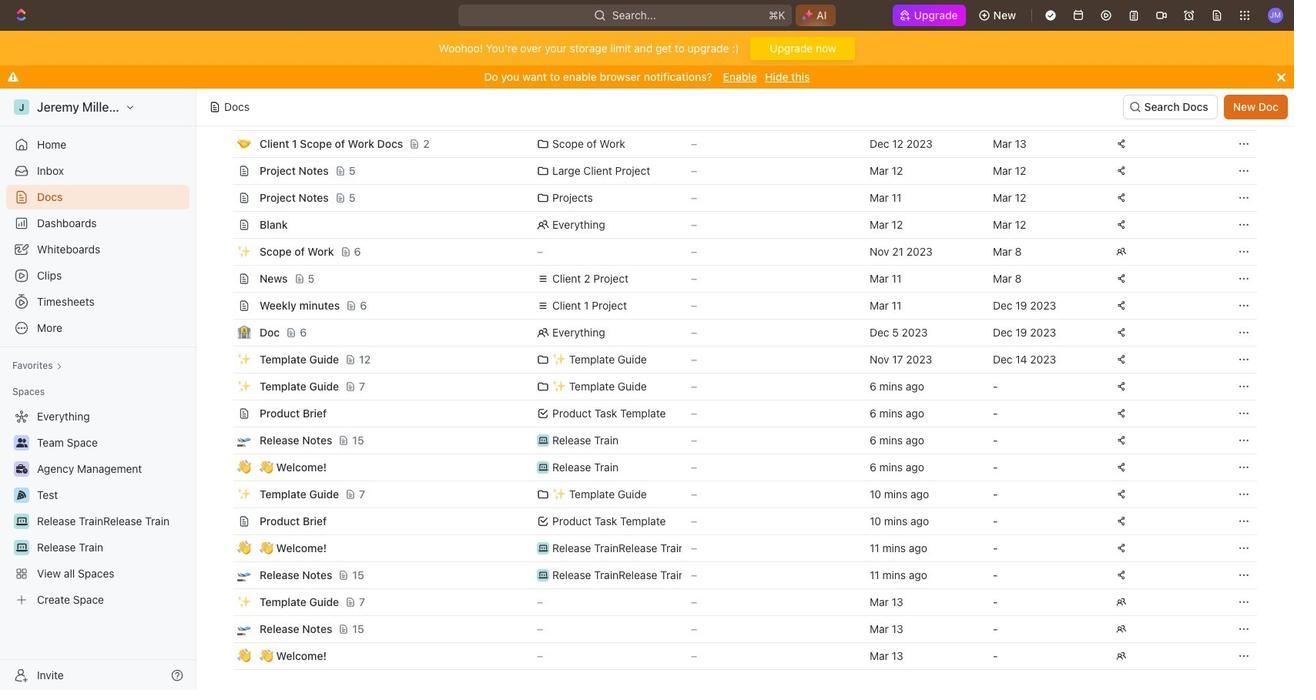 Task type: describe. For each thing, give the bounding box(es) containing it.
5 cell from the left
[[1107, 104, 1231, 130]]

9 row from the top
[[217, 319, 1258, 347]]

business time image
[[16, 465, 27, 474]]

pizza slice image
[[17, 491, 26, 500]]

laptop code image for 18th row from the top of the page
[[538, 572, 548, 580]]

tree inside sidebar 'navigation'
[[6, 405, 190, 613]]

2 row from the top
[[217, 130, 1258, 158]]

3 row from the top
[[217, 157, 1258, 185]]

laptop code image for eighth row from the bottom of the page
[[538, 464, 548, 472]]

3 cell from the left
[[861, 104, 984, 130]]

16 row from the top
[[217, 508, 1258, 536]]

4 row from the top
[[217, 184, 1258, 212]]

4 cell from the left
[[984, 104, 1107, 130]]

6 cell from the left
[[1231, 104, 1258, 130]]

15 row from the top
[[217, 481, 1258, 509]]

17 row from the top
[[217, 535, 1258, 563]]

sidebar navigation
[[0, 89, 200, 691]]

laptop code image inside row
[[538, 437, 548, 445]]

laptop code image for fifth row from the bottom of the page
[[538, 545, 548, 553]]

19 row from the top
[[217, 589, 1258, 617]]

jeremy miller's workspace, , element
[[14, 99, 29, 115]]



Task type: vqa. For each thing, say whether or not it's contained in the screenshot.
10th 'ROW' from the top
yes



Task type: locate. For each thing, give the bounding box(es) containing it.
row
[[217, 103, 1258, 131], [217, 130, 1258, 158], [217, 157, 1258, 185], [217, 184, 1258, 212], [217, 211, 1258, 239], [217, 238, 1258, 266], [217, 265, 1258, 293], [217, 292, 1258, 320], [217, 319, 1258, 347], [217, 346, 1258, 374], [217, 373, 1258, 401], [217, 400, 1258, 428], [217, 427, 1258, 455], [217, 454, 1258, 482], [217, 481, 1258, 509], [217, 508, 1258, 536], [217, 535, 1258, 563], [217, 562, 1258, 590], [217, 589, 1258, 617], [217, 616, 1258, 643], [217, 643, 1258, 670]]

tree
[[6, 405, 190, 613]]

13 row from the top
[[217, 427, 1258, 455]]

2 cell from the left
[[528, 104, 682, 130]]

1 horizontal spatial laptop code image
[[538, 437, 548, 445]]

5 row from the top
[[217, 211, 1258, 239]]

1 row from the top
[[217, 103, 1258, 131]]

20 row from the top
[[217, 616, 1258, 643]]

1 cell from the left
[[217, 104, 234, 130]]

14 row from the top
[[217, 454, 1258, 482]]

laptop code image
[[538, 437, 548, 445], [16, 517, 27, 526]]

21 row from the top
[[217, 643, 1258, 670]]

11 row from the top
[[217, 373, 1258, 401]]

0 horizontal spatial laptop code image
[[16, 517, 27, 526]]

8 row from the top
[[217, 292, 1258, 320]]

user group image
[[16, 438, 27, 448]]

6 row from the top
[[217, 238, 1258, 266]]

18 row from the top
[[217, 562, 1258, 590]]

10 row from the top
[[217, 346, 1258, 374]]

0 vertical spatial laptop code image
[[538, 437, 548, 445]]

1 vertical spatial laptop code image
[[16, 517, 27, 526]]

laptop code image
[[538, 464, 548, 472], [16, 543, 27, 553], [538, 545, 548, 553], [538, 572, 548, 580]]

12 row from the top
[[217, 400, 1258, 428]]

7 row from the top
[[217, 265, 1258, 293]]

cell
[[217, 104, 234, 130], [528, 104, 682, 130], [861, 104, 984, 130], [984, 104, 1107, 130], [1107, 104, 1231, 130], [1231, 104, 1258, 130]]

table
[[217, 0, 1258, 670]]



